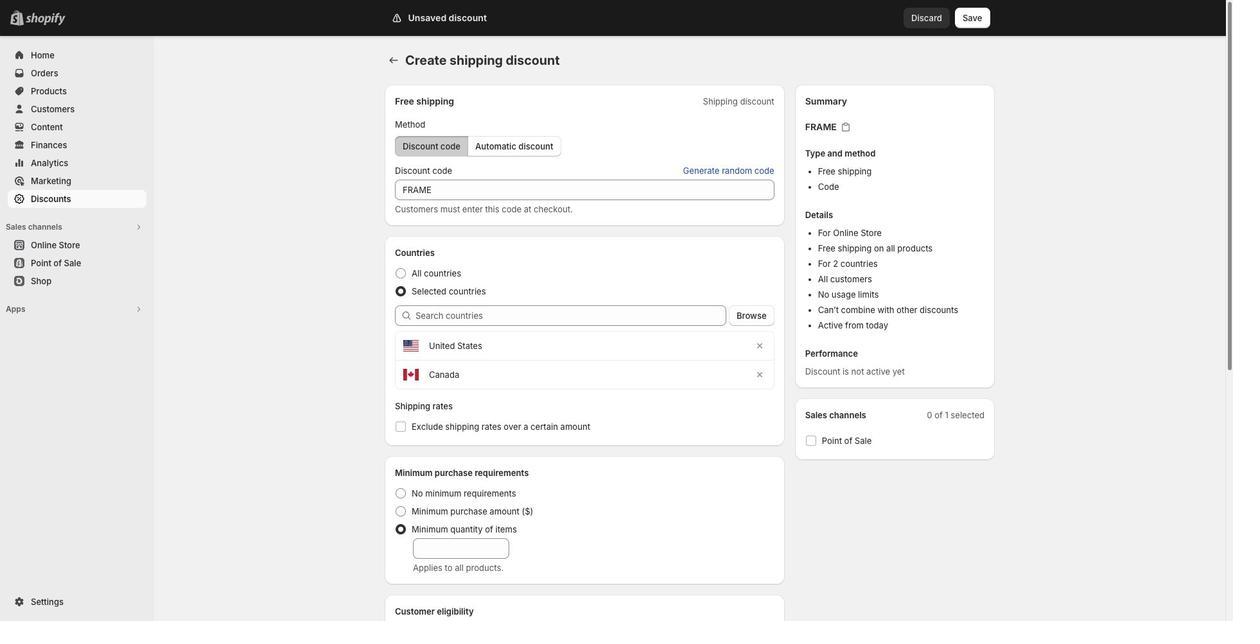 Task type: locate. For each thing, give the bounding box(es) containing it.
None text field
[[395, 180, 774, 200], [413, 539, 509, 560], [395, 180, 774, 200], [413, 539, 509, 560]]

Search countries text field
[[416, 306, 727, 326]]



Task type: vqa. For each thing, say whether or not it's contained in the screenshot.
Shopify image
yes



Task type: describe. For each thing, give the bounding box(es) containing it.
shopify image
[[26, 13, 66, 26]]



